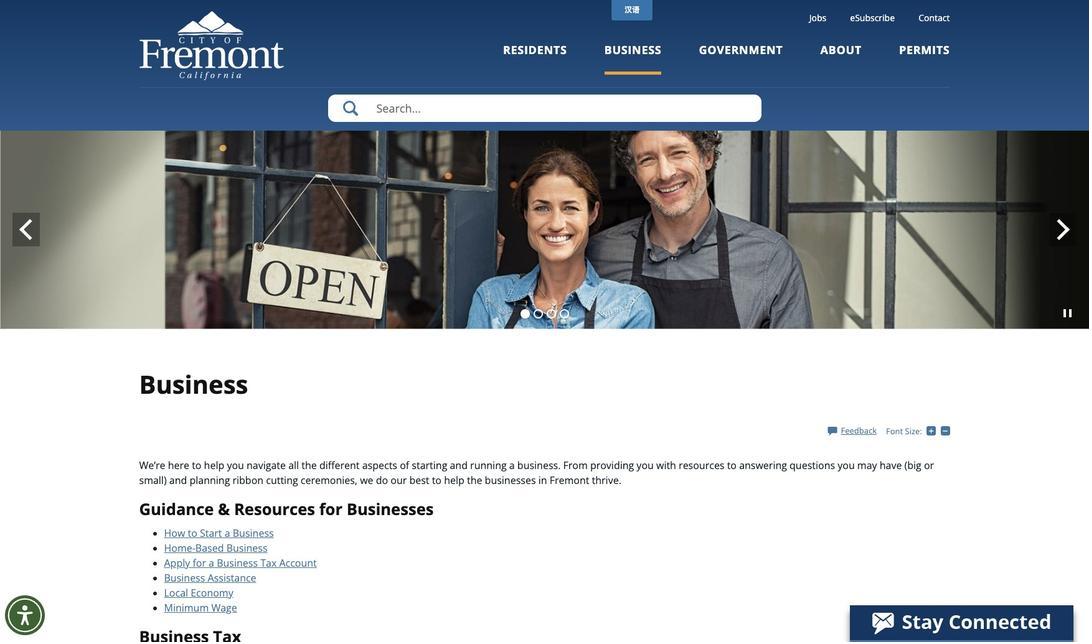 Task type: locate. For each thing, give the bounding box(es) containing it.
feedback
[[841, 425, 877, 436]]

a right start
[[225, 527, 230, 540]]

to inside guidance & resources for businesses how to start a business home-based business apply for a business tax account business assistance local economy minimum wage
[[188, 527, 197, 540]]

to right how
[[188, 527, 197, 540]]

-
[[950, 426, 953, 437]]

font size: link
[[886, 426, 922, 437]]

0 vertical spatial for
[[319, 499, 343, 520]]

thrive.
[[592, 474, 621, 487]]

1 horizontal spatial help
[[444, 474, 464, 487]]

help down starting
[[444, 474, 464, 487]]

you
[[227, 459, 244, 473], [637, 459, 654, 473], [838, 459, 855, 473]]

our
[[391, 474, 407, 487]]

home-
[[164, 541, 195, 555]]

esubscribe
[[850, 12, 895, 24]]

0 horizontal spatial you
[[227, 459, 244, 473]]

a up business assistance link
[[209, 556, 214, 570]]

and right starting
[[450, 459, 468, 473]]

1 vertical spatial a
[[209, 556, 214, 570]]

guidance
[[139, 499, 214, 520]]

help up planning
[[204, 459, 224, 473]]

of
[[400, 459, 409, 473]]

+
[[936, 426, 941, 437]]

home-based business link
[[164, 541, 267, 555]]

Search text field
[[328, 95, 761, 122]]

to
[[192, 459, 201, 473], [727, 459, 737, 473], [432, 474, 442, 487], [188, 527, 197, 540]]

a
[[225, 527, 230, 540], [209, 556, 214, 570]]

for down based
[[193, 556, 206, 570]]

feedback link
[[828, 425, 877, 436]]

contact link
[[919, 12, 950, 24]]

business
[[604, 42, 662, 57], [139, 367, 248, 402], [233, 527, 274, 540], [226, 541, 267, 555], [217, 556, 258, 570], [164, 571, 205, 585]]

jobs link
[[809, 12, 826, 24]]

local economy link
[[164, 586, 233, 600]]

you left with
[[637, 459, 654, 473]]

all
[[288, 459, 299, 473]]

start
[[200, 527, 222, 540]]

you up ribbon
[[227, 459, 244, 473]]

assistance
[[208, 571, 256, 585]]

we're
[[139, 459, 165, 473]]

running
[[470, 459, 507, 473]]

for down "ceremonies,"
[[319, 499, 343, 520]]

font size:
[[886, 426, 922, 437]]

ribbon
[[233, 474, 263, 487]]

the businesses
[[467, 474, 536, 487]]

residents
[[503, 42, 567, 57]]

1 vertical spatial help
[[444, 474, 464, 487]]

about
[[820, 42, 862, 57]]

jobs
[[809, 12, 826, 24]]

for
[[319, 499, 343, 520], [193, 556, 206, 570]]

0 vertical spatial and
[[450, 459, 468, 473]]

1 horizontal spatial and
[[450, 459, 468, 473]]

about link
[[820, 42, 862, 74]]

and
[[450, 459, 468, 473], [169, 474, 187, 487]]

1 horizontal spatial you
[[637, 459, 654, 473]]

1 vertical spatial for
[[193, 556, 206, 570]]

2 horizontal spatial you
[[838, 459, 855, 473]]

small)
[[139, 474, 167, 487]]

residents link
[[503, 42, 567, 74]]

1 vertical spatial and
[[169, 474, 187, 487]]

you left may
[[838, 459, 855, 473]]

0 horizontal spatial and
[[169, 474, 187, 487]]

and down here
[[169, 474, 187, 487]]

aspects
[[362, 459, 397, 473]]

businesses
[[347, 499, 434, 520]]

font
[[886, 426, 903, 437]]

apply for a business tax account link
[[164, 556, 317, 570]]

0 vertical spatial a
[[225, 527, 230, 540]]

0 horizontal spatial help
[[204, 459, 224, 473]]

0 vertical spatial help
[[204, 459, 224, 473]]

help
[[204, 459, 224, 473], [444, 474, 464, 487]]

government
[[699, 42, 783, 57]]

2 you from the left
[[637, 459, 654, 473]]

esubscribe link
[[850, 12, 895, 24]]

how
[[164, 527, 185, 540]]

have
[[880, 459, 902, 473]]

&
[[218, 499, 230, 520]]



Task type: describe. For each thing, give the bounding box(es) containing it.
3 you from the left
[[838, 459, 855, 473]]

with
[[656, 459, 676, 473]]

business assistance link
[[164, 571, 256, 585]]

to down starting
[[432, 474, 442, 487]]

economy
[[191, 586, 233, 600]]

permits
[[899, 42, 950, 57]]

cutting
[[266, 474, 298, 487]]

fremont
[[550, 474, 589, 487]]

answering
[[739, 459, 787, 473]]

to right here
[[192, 459, 201, 473]]

minimum
[[164, 601, 209, 615]]

a business.
[[509, 459, 561, 473]]

columnusercontrol1 main content
[[0, 42, 1089, 643]]

planning
[[190, 474, 230, 487]]

do
[[376, 474, 388, 487]]

in
[[538, 474, 547, 487]]

open business with two people standing image
[[0, 131, 1089, 329]]

wage
[[211, 601, 237, 615]]

different
[[319, 459, 360, 473]]

starting
[[412, 459, 447, 473]]

questions
[[790, 459, 835, 473]]

we
[[360, 474, 373, 487]]

0 horizontal spatial for
[[193, 556, 206, 570]]

- link
[[941, 426, 953, 437]]

or
[[924, 459, 934, 473]]

we're here to help you navigate all the different aspects of starting and running a business. from providing you with resources to answering questions you may have (big or small) and planning ribbon cutting ceremonies, we do our best to help the businesses in fremont thrive.
[[139, 459, 934, 487]]

1 horizontal spatial for
[[319, 499, 343, 520]]

0 horizontal spatial a
[[209, 556, 214, 570]]

business link
[[604, 42, 662, 74]]

may
[[857, 459, 877, 473]]

size:
[[905, 426, 922, 437]]

government link
[[699, 42, 783, 74]]

guidance & resources for businesses how to start a business home-based business apply for a business tax account business assistance local economy minimum wage
[[139, 499, 434, 615]]

how to start a business link
[[164, 527, 274, 540]]

here
[[168, 459, 189, 473]]

best
[[409, 474, 429, 487]]

permits link
[[899, 42, 950, 74]]

navigate
[[247, 459, 286, 473]]

tax
[[260, 556, 277, 570]]

apply
[[164, 556, 190, 570]]

1 you from the left
[[227, 459, 244, 473]]

minimum wage link
[[164, 601, 237, 615]]

account
[[279, 556, 317, 570]]

the
[[302, 459, 317, 473]]

resources
[[679, 459, 725, 473]]

(big
[[905, 459, 922, 473]]

providing
[[590, 459, 634, 473]]

ceremonies,
[[301, 474, 357, 487]]

to right "resources"
[[727, 459, 737, 473]]

from
[[563, 459, 588, 473]]

based
[[195, 541, 224, 555]]

+ link
[[927, 426, 941, 437]]

contact
[[919, 12, 950, 24]]

resources
[[234, 499, 315, 520]]

local
[[164, 586, 188, 600]]

1 horizontal spatial a
[[225, 527, 230, 540]]

stay connected image
[[850, 606, 1072, 641]]



Task type: vqa. For each thing, say whether or not it's contained in the screenshot.
Permits link
yes



